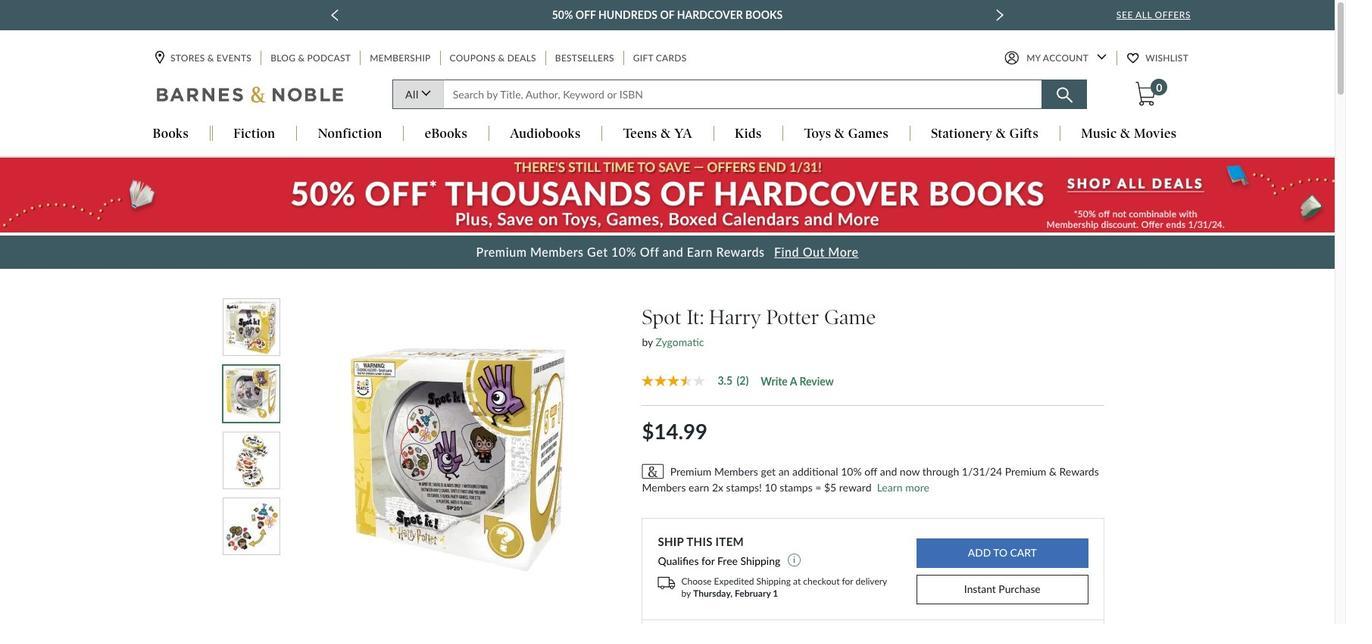 Task type: vqa. For each thing, say whether or not it's contained in the screenshot.
stamp on the left of page
no



Task type: describe. For each thing, give the bounding box(es) containing it.
gift cards link
[[632, 51, 688, 66]]

blog & podcast link
[[269, 51, 352, 66]]

alternative view 2 of spot it: harry potter game image
[[224, 366, 278, 422]]

find
[[774, 244, 800, 259]]

at
[[793, 576, 801, 587]]

50% off thousans of hardcover books, plus, save on toys, games, boxed calendars and more image
[[0, 158, 1335, 232]]

my account
[[1027, 53, 1089, 64]]

for inside choose expedited shipping at checkout for delivery by
[[842, 576, 854, 587]]

spot
[[642, 305, 682, 329]]

=
[[816, 481, 822, 494]]

write
[[761, 375, 788, 388]]

& for stationery
[[996, 126, 1007, 141]]

shipping inside choose expedited shipping at checkout for delivery by
[[757, 576, 791, 587]]

cart image
[[1136, 82, 1157, 106]]

now
[[900, 465, 920, 478]]

spot it: harry potter game image
[[345, 340, 572, 575]]

3.5 (2)
[[718, 375, 749, 387]]

get
[[587, 244, 608, 259]]

coupons
[[450, 53, 496, 64]]

my account button
[[1005, 51, 1107, 66]]

cards
[[656, 53, 687, 64]]

toys & games button
[[784, 126, 910, 143]]

reward
[[839, 481, 872, 494]]

games
[[849, 126, 889, 141]]

0 button
[[1135, 79, 1168, 107]]

and inside premium members get an additional 10% off and now through 1/31/24 premium & rewards members earn 2x stamps! 10 stamps = $5 reward
[[880, 465, 897, 478]]

it:
[[687, 305, 704, 329]]

through
[[923, 465, 960, 478]]

blog & podcast
[[271, 53, 351, 64]]

shipping inside the ship this item qualifies for free shipping
[[741, 555, 781, 568]]

alternative view 3 of spot it: harry potter game image
[[229, 432, 273, 488]]

1
[[773, 588, 778, 599]]

nonfiction button
[[297, 126, 403, 143]]

50% off hundreds of hardcover books link
[[552, 6, 783, 24]]

expedited
[[714, 576, 754, 587]]

2 vertical spatial members
[[642, 481, 686, 494]]

of
[[660, 8, 675, 21]]

wishlist
[[1146, 53, 1189, 64]]

$14.99 main content
[[0, 157, 1335, 624]]

teens & ya
[[623, 126, 693, 141]]

this
[[687, 535, 713, 549]]

0 vertical spatial off
[[576, 8, 596, 21]]

fiction button
[[213, 126, 296, 143]]

membership link
[[368, 51, 432, 66]]

thursday,
[[693, 588, 733, 599]]

potter
[[766, 305, 819, 329]]

qualifies
[[658, 555, 699, 568]]

hardcover
[[677, 8, 743, 21]]

alternative view 1 of spot it: harry potter game image
[[224, 299, 278, 355]]

events
[[217, 53, 252, 64]]

user image
[[1005, 51, 1019, 66]]

blog
[[271, 53, 296, 64]]

zygomatic
[[656, 336, 704, 349]]

fiction
[[234, 126, 275, 141]]

premium for premium members get an additional 10% off and now through 1/31/24 premium & rewards members earn 2x stamps! 10 stamps = $5 reward
[[670, 465, 712, 478]]

none submit inside $14.99 main content
[[917, 538, 1089, 568]]

& for blog
[[298, 53, 305, 64]]

ship this item qualifies for free shipping
[[658, 535, 783, 568]]

gifts
[[1010, 126, 1039, 141]]

books inside button
[[153, 126, 189, 141]]

ebooks button
[[404, 126, 488, 143]]

by inside the spot it: harry potter game by zygomatic
[[642, 336, 653, 349]]

down arrow image
[[1097, 54, 1107, 60]]

earn
[[689, 481, 710, 494]]

logo image
[[157, 86, 345, 107]]

thursday, february 1
[[693, 588, 778, 599]]

0 vertical spatial all
[[1136, 9, 1153, 20]]

stores & events link
[[155, 51, 253, 66]]

alternative view 4 of spot it: harry potter game image
[[222, 499, 281, 555]]

write a review
[[761, 375, 834, 388]]

item
[[716, 535, 744, 549]]

0 horizontal spatial rewards
[[716, 244, 765, 259]]

february
[[735, 588, 771, 599]]

see
[[1117, 9, 1134, 20]]

premium members get 10% off and earn rewards find out more
[[476, 244, 859, 259]]

off inside $14.99 main content
[[640, 244, 659, 259]]

movies
[[1134, 126, 1177, 141]]

more
[[829, 244, 859, 259]]

bestsellers
[[555, 53, 614, 64]]

50% off hundreds of hardcover books
[[552, 8, 783, 21]]

nonfiction
[[318, 126, 382, 141]]

kids
[[735, 126, 762, 141]]

a
[[790, 375, 797, 388]]

books button
[[132, 126, 210, 143]]

music & movies
[[1081, 126, 1177, 141]]

toys & games
[[805, 126, 889, 141]]

bestsellers link
[[554, 51, 616, 66]]



Task type: locate. For each thing, give the bounding box(es) containing it.
& right toys
[[835, 126, 845, 141]]

teens
[[623, 126, 658, 141]]

out
[[803, 244, 825, 259]]

all link
[[393, 80, 443, 109]]

0 horizontal spatial premium
[[476, 244, 527, 259]]

deals
[[507, 53, 536, 64]]

delivery
[[856, 576, 887, 587]]

for inside the ship this item qualifies for free shipping
[[702, 555, 715, 568]]

members for get
[[715, 465, 758, 478]]

members left "earn"
[[642, 481, 686, 494]]

0 horizontal spatial by
[[642, 336, 653, 349]]

and up learn
[[880, 465, 897, 478]]

0 horizontal spatial and
[[663, 244, 684, 259]]

off left earn
[[640, 244, 659, 259]]

stores
[[171, 53, 205, 64]]

1 vertical spatial for
[[842, 576, 854, 587]]

additional
[[793, 465, 839, 478]]

& for stores
[[207, 53, 214, 64]]

by down choose
[[682, 588, 691, 599]]

by inside choose expedited shipping at checkout for delivery by
[[682, 588, 691, 599]]

and left earn
[[663, 244, 684, 259]]

audiobooks button
[[489, 126, 602, 143]]

1 vertical spatial off
[[640, 244, 659, 259]]

list box inside $14.99 main content
[[302, 298, 621, 617]]

1 horizontal spatial premium
[[670, 465, 712, 478]]

hundreds
[[599, 8, 658, 21]]

1 vertical spatial 10%
[[841, 465, 862, 478]]

1 horizontal spatial for
[[842, 576, 854, 587]]

audiobooks
[[510, 126, 581, 141]]

0 horizontal spatial all
[[405, 88, 419, 101]]

zygomatic link
[[656, 336, 704, 349]]

kids button
[[714, 126, 783, 143]]

0 vertical spatial shipping
[[741, 555, 781, 568]]

2x
[[712, 481, 724, 494]]

stationery & gifts button
[[911, 126, 1060, 143]]

10% up the reward
[[841, 465, 862, 478]]

& inside premium members get an additional 10% off and now through 1/31/24 premium & rewards members earn 2x stamps! 10 stamps = $5 reward
[[1049, 465, 1057, 478]]

$5
[[824, 481, 837, 494]]

learn more
[[877, 481, 930, 494]]

0 vertical spatial and
[[663, 244, 684, 259]]

an
[[779, 465, 790, 478]]

review
[[800, 375, 834, 388]]

0 horizontal spatial books
[[153, 126, 189, 141]]

1 vertical spatial rewards
[[1060, 465, 1099, 478]]

next slide / item image
[[996, 9, 1004, 21]]

10% right 'get'
[[612, 244, 637, 259]]

gift
[[633, 53, 654, 64]]

all
[[1136, 9, 1153, 20], [405, 88, 419, 101]]

& right stores
[[207, 53, 214, 64]]

stationery & gifts
[[931, 126, 1039, 141]]

see all offers link
[[1117, 9, 1191, 20]]

stores & events
[[171, 53, 252, 64]]

premium for premium members get 10% off and earn rewards find out more
[[476, 244, 527, 259]]

instant purchase
[[965, 583, 1041, 596]]

music
[[1081, 126, 1117, 141]]

choose
[[682, 576, 712, 587]]

1/31/24
[[962, 465, 1003, 478]]

wishlist link
[[1128, 51, 1190, 66]]

0 horizontal spatial off
[[576, 8, 596, 21]]

10% inside premium members get an additional 10% off and now through 1/31/24 premium & rewards members earn 2x stamps! 10 stamps = $5 reward
[[841, 465, 862, 478]]

0 vertical spatial books
[[746, 8, 783, 21]]

offers
[[1155, 9, 1191, 20]]

rewards inside premium members get an additional 10% off and now through 1/31/24 premium & rewards members earn 2x stamps! 10 stamps = $5 reward
[[1060, 465, 1099, 478]]

1 horizontal spatial off
[[640, 244, 659, 259]]

coupons & deals link
[[448, 51, 538, 66]]

shipping up 1 at the right bottom of page
[[757, 576, 791, 587]]

& for teens
[[661, 126, 671, 141]]

checkout
[[803, 576, 840, 587]]

$14.99
[[642, 419, 713, 444]]

1 vertical spatial shipping
[[757, 576, 791, 587]]

all down membership in the top of the page
[[405, 88, 419, 101]]

& for toys
[[835, 126, 845, 141]]

2 horizontal spatial premium
[[1005, 465, 1047, 478]]

shipping
[[741, 555, 781, 568], [757, 576, 791, 587]]

10
[[765, 481, 777, 494]]

&
[[207, 53, 214, 64], [298, 53, 305, 64], [498, 53, 505, 64], [661, 126, 671, 141], [835, 126, 845, 141], [996, 126, 1007, 141], [1121, 126, 1131, 141], [1049, 465, 1057, 478]]

free
[[718, 555, 738, 568]]

1 horizontal spatial all
[[1136, 9, 1153, 20]]

by down spot
[[642, 336, 653, 349]]

members up stamps!
[[715, 465, 758, 478]]

1 horizontal spatial by
[[682, 588, 691, 599]]

and
[[663, 244, 684, 259], [880, 465, 897, 478]]

coupons & deals
[[450, 53, 536, 64]]

account
[[1043, 53, 1089, 64]]

search image
[[1057, 87, 1073, 103]]

& left deals
[[498, 53, 505, 64]]

premium members get an additional 10% off and now through 1/31/24 premium & rewards members earn 2x stamps! 10 stamps = $5 reward
[[642, 465, 1099, 494]]

podcast
[[307, 53, 351, 64]]

1 horizontal spatial 10%
[[841, 465, 862, 478]]

& left gifts
[[996, 126, 1007, 141]]

choose expedited shipping at checkout for delivery by
[[682, 576, 887, 599]]

& for music
[[1121, 126, 1131, 141]]

members left 'get'
[[530, 244, 584, 259]]

write a review button
[[761, 375, 834, 388]]

& right music
[[1121, 126, 1131, 141]]

purchase
[[999, 583, 1041, 596]]

see all offers
[[1117, 9, 1191, 20]]

instant
[[965, 583, 996, 596]]

0 horizontal spatial members
[[530, 244, 584, 259]]

learn
[[877, 481, 903, 494]]

1 horizontal spatial books
[[746, 8, 783, 21]]

1 vertical spatial and
[[880, 465, 897, 478]]

game
[[824, 305, 876, 329]]

0 vertical spatial by
[[642, 336, 653, 349]]

for left delivery
[[842, 576, 854, 587]]

0 horizontal spatial 10%
[[612, 244, 637, 259]]

premium
[[476, 244, 527, 259], [670, 465, 712, 478], [1005, 465, 1047, 478]]

& left ya
[[661, 126, 671, 141]]

1 horizontal spatial members
[[642, 481, 686, 494]]

1 horizontal spatial and
[[880, 465, 897, 478]]

all right see
[[1136, 9, 1153, 20]]

off
[[865, 465, 878, 478]]

& right the 1/31/24
[[1049, 465, 1057, 478]]

my
[[1027, 53, 1041, 64]]

& for coupons
[[498, 53, 505, 64]]

for left free
[[702, 555, 715, 568]]

ship
[[658, 535, 684, 549]]

3.5
[[718, 375, 733, 387]]

None field
[[443, 80, 1043, 109]]

toys
[[805, 126, 832, 141]]

1 vertical spatial all
[[405, 88, 419, 101]]

members for get
[[530, 244, 584, 259]]

0 vertical spatial 10%
[[612, 244, 637, 259]]

0 horizontal spatial for
[[702, 555, 715, 568]]

learn more link
[[877, 479, 930, 496]]

1 vertical spatial by
[[682, 588, 691, 599]]

members
[[530, 244, 584, 259], [715, 465, 758, 478], [642, 481, 686, 494]]

off right 50% on the left top of page
[[576, 8, 596, 21]]

teens & ya button
[[603, 126, 713, 143]]

0 vertical spatial rewards
[[716, 244, 765, 259]]

1 vertical spatial members
[[715, 465, 758, 478]]

None submit
[[917, 538, 1089, 568]]

ya
[[675, 126, 693, 141]]

membership
[[370, 53, 431, 64]]

ebooks
[[425, 126, 468, 141]]

instant purchase button
[[917, 575, 1089, 605]]

1 vertical spatial books
[[153, 126, 189, 141]]

0 vertical spatial for
[[702, 555, 715, 568]]

2 horizontal spatial members
[[715, 465, 758, 478]]

0 vertical spatial members
[[530, 244, 584, 259]]

previous slide / item image
[[331, 9, 339, 21]]

music & movies button
[[1061, 126, 1198, 143]]

stationery
[[931, 126, 993, 141]]

by
[[642, 336, 653, 349], [682, 588, 691, 599]]

get
[[761, 465, 776, 478]]

& right blog
[[298, 53, 305, 64]]

harry
[[709, 305, 761, 329]]

Search by Title, Author, Keyword or ISBN text field
[[443, 80, 1043, 109]]

1 horizontal spatial rewards
[[1060, 465, 1099, 478]]

shipping right free
[[741, 555, 781, 568]]

list box
[[302, 298, 621, 617]]



